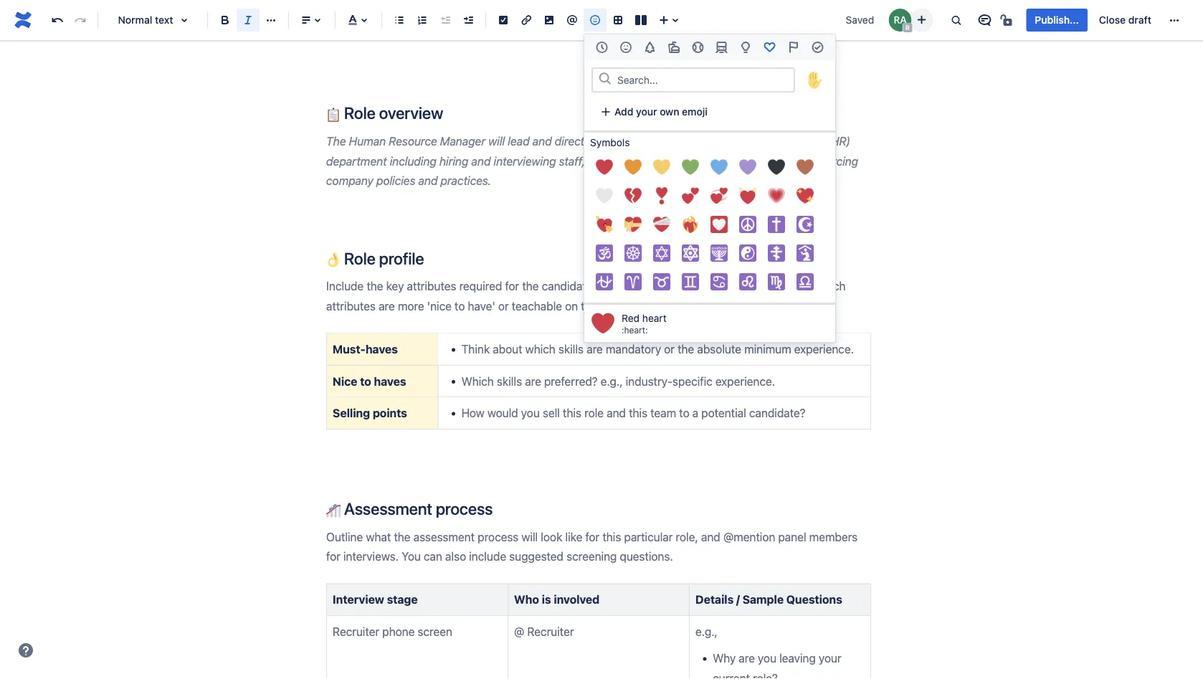 Task type: vqa. For each thing, say whether or not it's contained in the screenshot.
group
no



Task type: describe. For each thing, give the bounding box(es) containing it.
:orange_heart: image
[[625, 158, 642, 176]]

:taurus: image
[[653, 273, 670, 290]]

interview
[[333, 593, 384, 606]]

6 cell from the left
[[734, 297, 762, 324]]

staff,
[[559, 154, 585, 168]]

is
[[542, 593, 551, 606]]

own
[[660, 106, 679, 118]]

:cancer: image
[[711, 273, 728, 290]]

:cupid: image
[[596, 216, 613, 233]]

close draft
[[1099, 14, 1152, 26]]

nature image
[[641, 39, 659, 56]]

comment icon image
[[976, 11, 993, 29]]

must-
[[333, 342, 366, 356]]

7 cell from the left
[[762, 297, 791, 324]]

3 cell from the left
[[647, 297, 676, 324]]

table image
[[609, 11, 627, 29]]

resource
[[389, 134, 437, 148]]

:sparkling_heart: image
[[797, 187, 814, 204]]

and down the including
[[418, 174, 438, 187]]

:yin_yang: image
[[739, 245, 756, 262]]

action item image
[[495, 11, 512, 29]]

the
[[326, 134, 346, 148]]

publish... button
[[1026, 9, 1088, 32]]

people image
[[617, 39, 635, 56]]

pay,
[[661, 154, 682, 168]]

:heart_on_fire: image
[[682, 216, 699, 233]]

heart
[[642, 312, 667, 324]]

:purple_heart: image
[[739, 158, 756, 176]]

:leo: image
[[739, 273, 756, 290]]

symbols
[[590, 137, 630, 148]]

close draft button
[[1091, 9, 1160, 32]]

your
[[636, 106, 657, 118]]

details / sample questions
[[696, 593, 842, 606]]

of
[[697, 134, 708, 148]]

department
[[326, 154, 387, 168]]

close
[[1099, 14, 1126, 26]]

emojis actions and list panel tab panel
[[584, 60, 835, 326]]

1 the from the left
[[587, 134, 604, 148]]

practices.
[[441, 174, 491, 187]]

more formatting image
[[262, 11, 280, 29]]

leave,
[[755, 154, 785, 168]]

:heart_decoration: image
[[711, 216, 728, 233]]

0 vertical spatial haves
[[366, 342, 398, 356]]

objects image
[[737, 39, 754, 56]]

:libra: image
[[797, 273, 814, 290]]

symbols grid
[[584, 132, 835, 326]]

:place_of_worship: image
[[797, 245, 814, 262]]

assessment
[[344, 499, 432, 518]]

:orthodox_cross: image
[[768, 245, 785, 262]]

:cross: image
[[768, 216, 785, 233]]

numbered list ⌘⇧7 image
[[414, 11, 431, 29]]

hiring
[[439, 154, 468, 168]]

:heart_exclamation: image
[[653, 187, 670, 204]]

:revolving_hearts: image
[[711, 187, 728, 204]]

must-haves
[[333, 342, 398, 356]]

:white_heart: image
[[596, 187, 613, 204]]

undo ⌘z image
[[49, 11, 66, 29]]

food & drink image
[[665, 39, 683, 56]]

to
[[360, 374, 371, 388]]

role for overview
[[344, 103, 376, 123]]

find and replace image
[[947, 11, 965, 29]]

:gift_heart: image
[[625, 216, 642, 233]]

red
[[622, 312, 640, 324]]

frequent image
[[593, 39, 611, 56]]

red heart :heart:
[[622, 312, 667, 335]]

invite to edit image
[[913, 11, 930, 28]]

:star_of_david: image
[[653, 245, 670, 262]]

redo ⌘⇧z image
[[72, 11, 89, 29]]

normal text button
[[104, 4, 201, 36]]

2 human from the left
[[730, 134, 767, 148]]

2 cell from the left
[[619, 297, 647, 324]]

8 cell from the left
[[791, 297, 820, 324]]

:two_hearts: image
[[682, 187, 699, 204]]

layouts image
[[632, 11, 650, 29]]

:broken_heart: image
[[625, 187, 642, 204]]

emoji picker dialog
[[584, 34, 836, 343]]

and right lead
[[533, 134, 552, 148]]

:brown_heart: image
[[797, 158, 814, 176]]

:heart:
[[622, 325, 648, 335]]

saved
[[846, 14, 874, 26]]

:virgo: image
[[768, 273, 785, 290]]

including
[[390, 154, 436, 168]]

administering
[[588, 154, 658, 168]]

symbols image
[[761, 39, 778, 56]]

1 cell from the left
[[590, 297, 619, 324]]

add image, video, or file image
[[541, 11, 558, 29]]



Task type: locate. For each thing, give the bounding box(es) containing it.
points
[[373, 406, 407, 420]]

:menorah: image
[[711, 245, 728, 262]]

add your own emoji
[[614, 106, 708, 118]]

ruby anderson image
[[889, 9, 912, 32]]

:heart: image left red
[[592, 312, 614, 335]]

:ophiuchus: image
[[596, 273, 613, 290]]

selling points
[[333, 406, 407, 420]]

human
[[349, 134, 386, 148], [730, 134, 767, 148]]

(hr)
[[827, 134, 851, 148]]

0 horizontal spatial the
[[587, 134, 604, 148]]

:heart: image
[[596, 158, 613, 176], [592, 312, 614, 335]]

human up department
[[349, 134, 386, 148]]

cell
[[590, 297, 619, 324], [619, 297, 647, 324], [647, 297, 676, 324], [676, 297, 705, 324], [705, 297, 734, 324], [734, 297, 762, 324], [762, 297, 791, 324], [791, 297, 820, 324]]

:heartpulse: image
[[768, 187, 785, 204]]

role
[[344, 103, 376, 123], [344, 248, 376, 268]]

:yellow_heart: image
[[653, 158, 670, 176]]

role overview
[[341, 103, 443, 123]]

1 vertical spatial haves
[[374, 374, 406, 388]]

selling
[[333, 406, 370, 420]]

:clipboard: image
[[326, 108, 341, 122]]

publish...
[[1035, 14, 1079, 26]]

:black_heart: image
[[768, 158, 785, 176]]

bold ⌘b image
[[217, 11, 234, 29]]

2 the from the left
[[710, 134, 727, 148]]

manager
[[440, 134, 485, 148]]

text
[[155, 14, 173, 26]]

role right :clipboard: image
[[344, 103, 376, 123]]

travel & places image
[[713, 39, 730, 56]]

enforcing
[[810, 154, 858, 168]]

cell down :taurus: icon
[[647, 297, 676, 324]]

1 horizontal spatial the
[[710, 134, 727, 148]]

flags image
[[785, 39, 802, 56]]

nice
[[333, 374, 357, 388]]

:raised_hand: image
[[802, 67, 828, 93], [807, 71, 824, 89]]

more image
[[1166, 11, 1183, 29]]

the human resource manager will lead and direct the routine functions of the human resources (hr) department including hiring and interviewing staff, administering pay, benefits, and leave, and enforcing company policies and practices.
[[326, 134, 861, 187]]

lead
[[508, 134, 530, 148]]

indent tab image
[[460, 11, 477, 29]]

who
[[514, 593, 539, 606]]

questions
[[786, 593, 842, 606]]

and up practices.
[[471, 154, 491, 168]]

haves right to
[[374, 374, 406, 388]]

profile
[[379, 248, 424, 268]]

confluence image
[[11, 9, 34, 32], [11, 9, 34, 32]]

align left image
[[298, 11, 315, 29]]

haves up nice to haves
[[366, 342, 398, 356]]

role profile
[[341, 248, 424, 268]]

cell up :heart:
[[619, 297, 647, 324]]

functions
[[646, 134, 694, 148]]

:aries: image
[[625, 273, 642, 290]]

1 vertical spatial :heart: image
[[592, 312, 614, 335]]

1 role from the top
[[344, 103, 376, 123]]

/
[[736, 593, 740, 606]]

:heart: image down symbols
[[596, 158, 613, 176]]

link image
[[518, 11, 535, 29]]

:clipboard: image
[[326, 108, 341, 122]]

5 cell from the left
[[705, 297, 734, 324]]

involved
[[554, 593, 600, 606]]

cell down :cancer: icon on the top of the page
[[705, 297, 734, 324]]

0 horizontal spatial human
[[349, 134, 386, 148]]

:om_symbol: image
[[596, 245, 613, 262]]

:six_pointed_star: image
[[682, 245, 699, 262]]

resources
[[770, 134, 824, 148]]

1 vertical spatial role
[[344, 248, 376, 268]]

who is involved
[[514, 593, 600, 606]]

:heartbeat: image
[[739, 187, 756, 204]]

will
[[488, 134, 505, 148]]

emoji
[[682, 106, 708, 118]]

haves
[[366, 342, 398, 356], [374, 374, 406, 388]]

interviewing
[[494, 154, 556, 168]]

activity image
[[689, 39, 706, 56]]

the right direct
[[587, 134, 604, 148]]

direct
[[555, 134, 585, 148]]

process
[[436, 499, 493, 518]]

cell left red
[[590, 297, 619, 324]]

:ok_hand: image
[[326, 253, 341, 267], [326, 253, 341, 267]]

and down the resources at top
[[787, 154, 807, 168]]

interview stage
[[333, 593, 418, 606]]

cell down :gemini: icon
[[676, 297, 705, 324]]

routine
[[607, 134, 643, 148]]

draft
[[1128, 14, 1152, 26]]

mention image
[[564, 11, 581, 29]]

no restrictions image
[[999, 11, 1016, 29]]

:mending_heart: image
[[653, 216, 670, 233]]

productivity image
[[809, 39, 826, 56]]

bullet list ⌘⇧8 image
[[391, 11, 408, 29]]

human up :purple_heart: icon
[[730, 134, 767, 148]]

1 horizontal spatial human
[[730, 134, 767, 148]]

help image
[[17, 642, 34, 659]]

normal
[[118, 14, 152, 26]]

add your own emoji button
[[592, 100, 716, 123]]

nice to haves
[[333, 374, 406, 388]]

outdent ⇧tab image
[[437, 11, 454, 29]]

4 cell from the left
[[676, 297, 705, 324]]

2 role from the top
[[344, 248, 376, 268]]

policies
[[376, 174, 415, 187]]

sample
[[743, 593, 784, 606]]

:gemini: image
[[682, 273, 699, 290]]

Emoji name field
[[613, 70, 794, 90]]

1 human from the left
[[349, 134, 386, 148]]

:roller_coaster: image
[[326, 503, 341, 517], [326, 503, 341, 517]]

italic ⌘i image
[[239, 11, 257, 29]]

details
[[696, 593, 734, 606]]

stage
[[387, 593, 418, 606]]

add
[[614, 106, 633, 118]]

assessment process
[[341, 499, 493, 518]]

benefits,
[[685, 154, 729, 168]]

the right "of"
[[710, 134, 727, 148]]

:star_and_crescent: image
[[797, 216, 814, 233]]

and right :blue_heart: icon
[[732, 154, 752, 168]]

cell down :leo: image
[[734, 297, 762, 324]]

:peace: image
[[739, 216, 756, 233]]

normal text
[[118, 14, 173, 26]]

emoji image
[[587, 11, 604, 29]]

role left profile
[[344, 248, 376, 268]]

company
[[326, 174, 373, 187]]

:blue_heart: image
[[711, 158, 728, 176]]

:green_heart: image
[[682, 158, 699, 176]]

cell down :virgo: image
[[762, 297, 791, 324]]

:heart: image
[[592, 312, 614, 335]]

and
[[533, 134, 552, 148], [471, 154, 491, 168], [732, 154, 752, 168], [787, 154, 807, 168], [418, 174, 438, 187]]

cell down :libra: image
[[791, 297, 820, 324]]

role for profile
[[344, 248, 376, 268]]

:wheel_of_dharma: image
[[625, 245, 642, 262]]

0 vertical spatial :heart: image
[[596, 158, 613, 176]]

0 vertical spatial role
[[344, 103, 376, 123]]

the
[[587, 134, 604, 148], [710, 134, 727, 148]]

choose an emoji category tab list
[[584, 34, 835, 60]]

overview
[[379, 103, 443, 123]]



